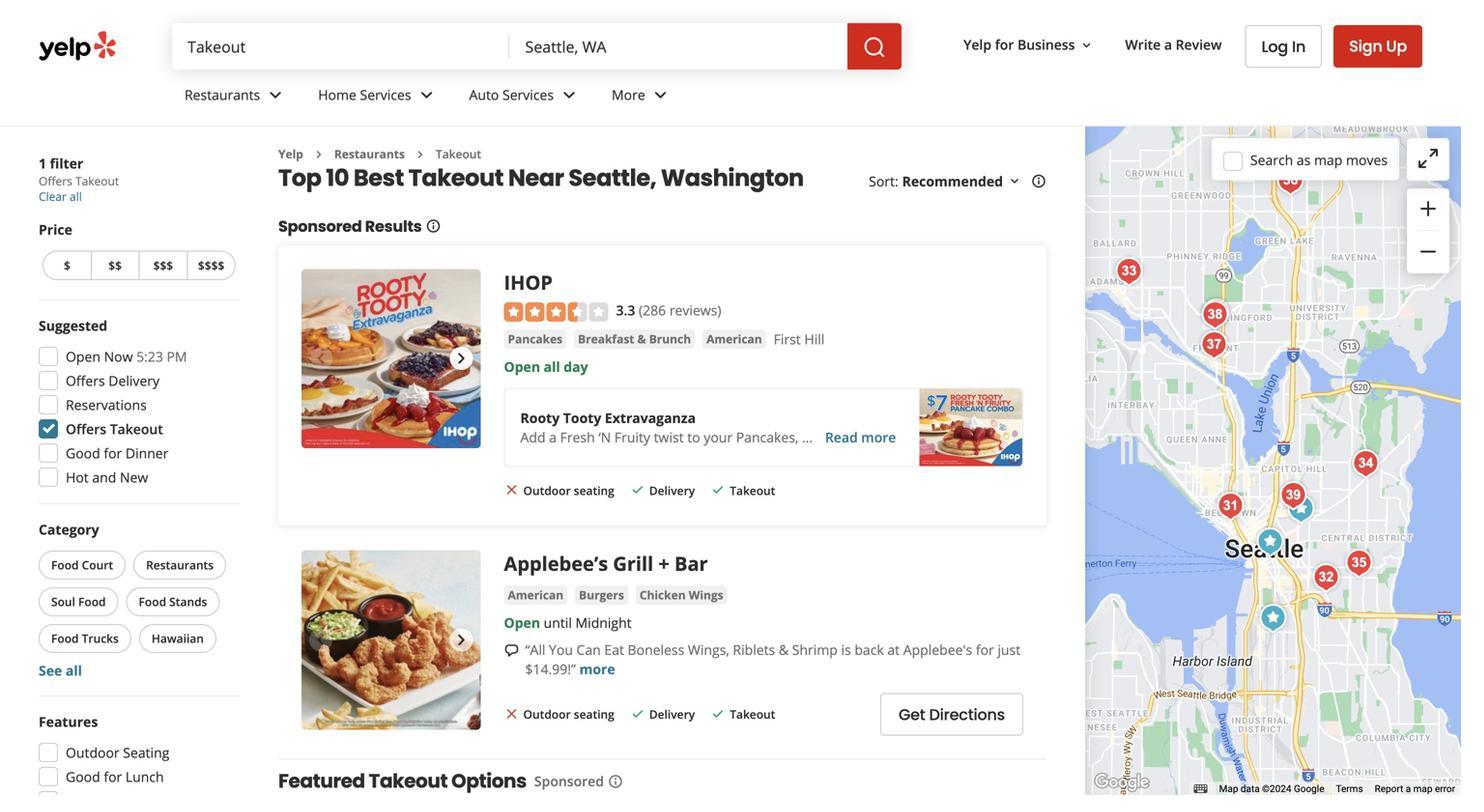 Task type: locate. For each thing, give the bounding box(es) containing it.
see all
[[39, 661, 82, 680]]

0 vertical spatial sponsored
[[278, 215, 362, 237]]

for down outdoor seating
[[104, 768, 122, 786]]

map left the error
[[1413, 783, 1433, 795]]

washington
[[661, 162, 804, 194]]

for inside yelp for business button
[[995, 35, 1014, 54]]

outdoor right 16 close v2 image
[[523, 706, 571, 722]]

0 vertical spatial yelp
[[964, 35, 992, 54]]

& inside "all you can eat boneless wings, riblets & shrimp is back at applebee's for just $14.99!"
[[779, 641, 789, 659]]

none field up more
[[510, 23, 848, 70]]

breakfast & brunch
[[578, 331, 691, 347]]

price
[[39, 220, 72, 239]]

& right riblets
[[779, 641, 789, 659]]

seating
[[574, 483, 614, 498], [574, 706, 614, 722]]

more
[[612, 86, 645, 104]]

extravaganza
[[605, 409, 696, 427]]

food trucks
[[51, 631, 119, 646]]

16 chevron right v2 image right the yelp link in the top of the page
[[311, 147, 326, 162]]

featured
[[278, 768, 365, 795]]

& inside button
[[637, 331, 646, 347]]

1 horizontal spatial 16 chevron down v2 image
[[1079, 38, 1094, 53]]

good down outdoor seating
[[66, 768, 100, 786]]

0 vertical spatial offers
[[39, 173, 72, 189]]

2 services from the left
[[503, 86, 554, 104]]

1 none field from the left
[[172, 23, 510, 70]]

0 vertical spatial a
[[1164, 35, 1172, 54]]

american
[[706, 331, 762, 347], [508, 587, 564, 603]]

0 horizontal spatial &
[[637, 331, 646, 347]]

delivery down boneless
[[649, 706, 695, 722]]

0 vertical spatial american link
[[703, 329, 766, 349]]

1 vertical spatial american button
[[504, 586, 567, 605]]

1 vertical spatial next image
[[450, 629, 473, 652]]

seating down tooty
[[574, 483, 614, 498]]

1 slideshow element from the top
[[302, 269, 481, 448]]

none field things to do, nail salons, plumbers
[[172, 23, 510, 70]]

open for open now 5:23 pm
[[66, 347, 100, 366]]

map
[[1314, 151, 1343, 169], [1413, 783, 1433, 795]]

more right read
[[861, 428, 896, 446]]

more down can
[[579, 660, 615, 679]]

map for error
[[1413, 783, 1433, 795]]

good for dinner
[[66, 444, 169, 462]]

$
[[64, 258, 70, 273]]

0 vertical spatial restaurants
[[185, 86, 260, 104]]

1 vertical spatial good
[[66, 768, 100, 786]]

None search field
[[172, 23, 902, 70]]

1 horizontal spatial american link
[[703, 329, 766, 349]]

search
[[1250, 151, 1293, 169]]

google image
[[1090, 770, 1154, 795]]

tooty
[[563, 409, 601, 427]]

home services
[[318, 86, 411, 104]]

map right as
[[1314, 151, 1343, 169]]

0 vertical spatial all
[[70, 188, 82, 204]]

log in
[[1262, 36, 1306, 57]]

0 vertical spatial restaurants link
[[169, 70, 303, 126]]

clear all link
[[39, 188, 82, 204]]

0 horizontal spatial 16 chevron right v2 image
[[311, 147, 326, 162]]

1
[[39, 154, 46, 172]]

24 chevron down v2 image up the yelp link in the top of the page
[[264, 83, 287, 107]]

food left the court
[[51, 557, 79, 573]]

16 info v2 image
[[426, 218, 441, 234]]

next image for ihop
[[450, 347, 473, 370]]

breakfast & brunch button
[[574, 329, 695, 349]]

16 close v2 image
[[504, 706, 519, 722]]

lunch
[[125, 768, 164, 786]]

delivery
[[109, 372, 160, 390], [649, 483, 695, 498], [649, 706, 695, 722]]

24 chevron down v2 image right more
[[649, 83, 672, 107]]

1 seating from the top
[[574, 483, 614, 498]]

1 horizontal spatial 16 chevron right v2 image
[[413, 147, 428, 162]]

services inside the auto services link
[[503, 86, 554, 104]]

good for good for lunch
[[66, 768, 100, 786]]

16 chevron down v2 image right recommended
[[1007, 174, 1022, 189]]

yelp for business button
[[956, 27, 1102, 62]]

next image
[[450, 347, 473, 370], [450, 629, 473, 652]]

food for food trucks
[[51, 631, 79, 646]]

open now 5:23 pm
[[66, 347, 187, 366]]

1 24 chevron down v2 image from the left
[[415, 83, 438, 107]]

delivery up +
[[649, 483, 695, 498]]

0 horizontal spatial 24 chevron down v2 image
[[415, 83, 438, 107]]

0 vertical spatial slideshow element
[[302, 269, 481, 448]]

open up 16 speech v2 icon
[[504, 614, 540, 632]]

outdoor seating down $14.99!"
[[523, 706, 614, 722]]

2 seating from the top
[[574, 706, 614, 722]]

offers down reservations
[[66, 420, 106, 438]]

good
[[66, 444, 100, 462], [66, 768, 100, 786]]

map data ©2024 google
[[1219, 783, 1324, 795]]

24 chevron down v2 image inside the auto services link
[[558, 83, 581, 107]]

garzon * latinx street food image
[[1211, 487, 1250, 526]]

food up see all button
[[51, 631, 79, 646]]

0 vertical spatial next image
[[450, 347, 473, 370]]

services right "home"
[[360, 86, 411, 104]]

0 vertical spatial outdoor
[[523, 483, 571, 498]]

1 vertical spatial delivery
[[649, 483, 695, 498]]

0 vertical spatial map
[[1314, 151, 1343, 169]]

2 24 chevron down v2 image from the left
[[558, 83, 581, 107]]

fremont bowl image
[[1197, 294, 1235, 332]]

2 vertical spatial restaurants
[[146, 557, 214, 573]]

0 horizontal spatial american
[[508, 587, 564, 603]]

16 info v2 image for top 10 best takeout near seattle, washington
[[1031, 174, 1047, 189]]

0 horizontal spatial yelp
[[278, 146, 303, 162]]

as
[[1297, 151, 1311, 169]]

offers
[[39, 173, 72, 189], [66, 372, 105, 390], [66, 420, 106, 438]]

24 chevron down v2 image inside more link
[[649, 83, 672, 107]]

for left business
[[995, 35, 1014, 54]]

a right report
[[1406, 783, 1411, 795]]

map for moves
[[1314, 151, 1343, 169]]

for inside suggested group
[[104, 444, 122, 462]]

food court button
[[39, 551, 126, 580]]

16 chevron right v2 image right best
[[413, 147, 428, 162]]

1 horizontal spatial 16 info v2 image
[[1031, 174, 1047, 189]]

american down reviews)
[[706, 331, 762, 347]]

food
[[51, 557, 79, 573], [78, 594, 106, 610], [139, 594, 166, 610], [51, 631, 79, 646]]

outdoor right 16 close v2 icon
[[523, 483, 571, 498]]

1 horizontal spatial more
[[861, 428, 896, 446]]

american link down reviews)
[[703, 329, 766, 349]]

for left just
[[976, 641, 994, 659]]

american link up until
[[504, 586, 567, 606]]

1 services from the left
[[360, 86, 411, 104]]

1 horizontal spatial 24 chevron down v2 image
[[649, 83, 672, 107]]

slideshow element for ihop
[[302, 269, 481, 448]]

next image left pancakes link
[[450, 347, 473, 370]]

yelp left 10
[[278, 146, 303, 162]]

food court
[[51, 557, 113, 573]]

1 vertical spatial yelp
[[278, 146, 303, 162]]

0 horizontal spatial 16 chevron down v2 image
[[1007, 174, 1022, 189]]

pm
[[167, 347, 187, 366]]

2 vertical spatial outdoor
[[66, 744, 119, 762]]

None field
[[172, 23, 510, 70], [510, 23, 848, 70]]

1 vertical spatial slideshow element
[[302, 551, 481, 730]]

all inside category group
[[66, 661, 82, 680]]

services right auto
[[503, 86, 554, 104]]

keyboard shortcuts image
[[1194, 785, 1208, 793]]

services
[[360, 86, 411, 104], [503, 86, 554, 104]]

offers delivery
[[66, 372, 160, 390]]

1 vertical spatial &
[[779, 641, 789, 659]]

outdoor seating right 16 close v2 icon
[[523, 483, 614, 498]]

16 chevron down v2 image inside yelp for business button
[[1079, 38, 1094, 53]]

0 vertical spatial american
[[706, 331, 762, 347]]

write
[[1125, 35, 1161, 54]]

none field up "home"
[[172, 23, 510, 70]]

yelp link
[[278, 146, 303, 162]]

1 good from the top
[[66, 444, 100, 462]]

american button for bottommost american link
[[504, 586, 567, 605]]

all right see
[[66, 661, 82, 680]]

chicken wings
[[640, 587, 723, 603]]

soul
[[51, 594, 75, 610]]

0 horizontal spatial map
[[1314, 151, 1343, 169]]

for down offers takeout
[[104, 444, 122, 462]]

a right write
[[1164, 35, 1172, 54]]

1 vertical spatial restaurants link
[[334, 146, 405, 162]]

0 vertical spatial seating
[[574, 483, 614, 498]]

open for open until midnight
[[504, 614, 540, 632]]

sponsored
[[278, 215, 362, 237], [534, 772, 604, 791]]

new
[[120, 468, 148, 487]]

0 vertical spatial 16 chevron down v2 image
[[1079, 38, 1094, 53]]

day
[[564, 357, 588, 376]]

0 horizontal spatial services
[[360, 86, 411, 104]]

1 vertical spatial seating
[[574, 706, 614, 722]]

trucks
[[82, 631, 119, 646]]

16 chevron down v2 image inside the recommended dropdown button
[[1007, 174, 1022, 189]]

good inside features group
[[66, 768, 100, 786]]

outdoor for 16 close v2 image
[[523, 706, 571, 722]]

16 info v2 image
[[1031, 174, 1047, 189], [608, 774, 623, 790]]

1 vertical spatial sponsored
[[534, 772, 604, 791]]

yelp left business
[[964, 35, 992, 54]]

takeout inside 1 filter offers takeout clear all
[[75, 173, 119, 189]]

sponsored right options
[[534, 772, 604, 791]]

16 checkmark v2 image
[[630, 482, 645, 498], [710, 482, 726, 498], [630, 706, 645, 722], [710, 706, 726, 722]]

get directions link
[[880, 694, 1023, 736]]

sponsored down 10
[[278, 215, 362, 237]]

chicken wings button
[[636, 586, 727, 605]]

sort:
[[869, 172, 898, 190]]

kona kitchen - seattle image
[[1271, 161, 1310, 200]]

offers down the filter
[[39, 173, 72, 189]]

1 horizontal spatial american button
[[703, 329, 766, 349]]

24 chevron down v2 image left auto
[[415, 83, 438, 107]]

next image left 16 speech v2 icon
[[450, 629, 473, 652]]

1 horizontal spatial &
[[779, 641, 789, 659]]

0 vertical spatial 16 info v2 image
[[1031, 174, 1047, 189]]

address, neighborhood, city, state or zip text field
[[510, 23, 848, 70]]

1 vertical spatial 16 chevron down v2 image
[[1007, 174, 1022, 189]]

open down pancakes link
[[504, 357, 540, 376]]

good up hot
[[66, 444, 100, 462]]

1 vertical spatial american
[[508, 587, 564, 603]]

for
[[995, 35, 1014, 54], [104, 444, 122, 462], [976, 641, 994, 659], [104, 768, 122, 786]]

delivery down open now 5:23 pm
[[109, 372, 160, 390]]

& left brunch
[[637, 331, 646, 347]]

1 vertical spatial outdoor seating
[[523, 706, 614, 722]]

open
[[66, 347, 100, 366], [504, 357, 540, 376], [504, 614, 540, 632]]

seating for 16 close v2 icon
[[574, 483, 614, 498]]

1 vertical spatial outdoor
[[523, 706, 571, 722]]

royal grinders image
[[1195, 326, 1234, 364]]

1 24 chevron down v2 image from the left
[[264, 83, 287, 107]]

restaurants inside restaurants link
[[185, 86, 260, 104]]

1 horizontal spatial a
[[1406, 783, 1411, 795]]

3.3 star rating image
[[504, 302, 608, 322]]

sponsored for sponsored
[[534, 772, 604, 791]]

pelicana chicken image
[[1274, 476, 1313, 515]]

24 chevron down v2 image inside home services link
[[415, 83, 438, 107]]

open inside suggested group
[[66, 347, 100, 366]]

16 chevron right v2 image
[[311, 147, 326, 162], [413, 147, 428, 162]]

all for see all
[[66, 661, 82, 680]]

expand map image
[[1417, 147, 1440, 170]]

map region
[[986, 0, 1461, 795]]

2 none field from the left
[[510, 23, 848, 70]]

all
[[70, 188, 82, 204], [544, 357, 560, 376], [66, 661, 82, 680]]

1 16 chevron right v2 image from the left
[[311, 147, 326, 162]]

clear
[[39, 188, 67, 204]]

1 vertical spatial a
[[1406, 783, 1411, 795]]

open down suggested
[[66, 347, 100, 366]]

group
[[1407, 188, 1450, 273]]

offers up reservations
[[66, 372, 105, 390]]

sign
[[1349, 35, 1382, 57]]

0 horizontal spatial 24 chevron down v2 image
[[264, 83, 287, 107]]

2 good from the top
[[66, 768, 100, 786]]

outdoor up good for lunch
[[66, 744, 119, 762]]

1 vertical spatial map
[[1413, 783, 1433, 795]]

for inside features group
[[104, 768, 122, 786]]

delivery for 16 close v2 icon
[[649, 483, 695, 498]]

terms link
[[1336, 783, 1363, 795]]

american for american button for american link to the top
[[706, 331, 762, 347]]

2 24 chevron down v2 image from the left
[[649, 83, 672, 107]]

american button down reviews)
[[703, 329, 766, 349]]

0 vertical spatial delivery
[[109, 372, 160, 390]]

jack in the box image
[[1254, 599, 1293, 638]]

0 vertical spatial outdoor seating
[[523, 483, 614, 498]]

chicken wings link
[[636, 586, 727, 606]]

top 10 best takeout near seattle, washington
[[278, 162, 804, 194]]

yelp inside yelp for business button
[[964, 35, 992, 54]]

1 vertical spatial more
[[579, 660, 615, 679]]

1 horizontal spatial map
[[1413, 783, 1433, 795]]

0 horizontal spatial sponsored
[[278, 215, 362, 237]]

data
[[1241, 783, 1260, 795]]

0 horizontal spatial 16 info v2 image
[[608, 774, 623, 790]]

(286
[[639, 301, 666, 319]]

for inside "all you can eat boneless wings, riblets & shrimp is back at applebee's for just $14.99!"
[[976, 641, 994, 659]]

restaurants link up the yelp link in the top of the page
[[169, 70, 303, 126]]

business categories element
[[169, 70, 1422, 126]]

1 vertical spatial all
[[544, 357, 560, 376]]

american link
[[703, 329, 766, 349], [504, 586, 567, 606]]

1 next image from the top
[[450, 347, 473, 370]]

1 horizontal spatial 24 chevron down v2 image
[[558, 83, 581, 107]]

24 chevron down v2 image for restaurants
[[264, 83, 287, 107]]

all for open all day
[[544, 357, 560, 376]]

you
[[549, 641, 573, 659]]

1 vertical spatial 16 info v2 image
[[608, 774, 623, 790]]

24 chevron down v2 image inside restaurants link
[[264, 83, 287, 107]]

takeout
[[436, 146, 481, 162], [408, 162, 504, 194], [75, 173, 119, 189], [110, 420, 163, 438], [730, 483, 775, 498], [730, 706, 775, 722], [369, 768, 448, 795]]

results
[[365, 215, 422, 237]]

services inside home services link
[[360, 86, 411, 104]]

seating down more link
[[574, 706, 614, 722]]

american for american button for bottommost american link
[[508, 587, 564, 603]]

0 vertical spatial american button
[[703, 329, 766, 349]]

24 chevron down v2 image
[[415, 83, 438, 107], [649, 83, 672, 107]]

$$
[[108, 258, 122, 273]]

2 vertical spatial offers
[[66, 420, 106, 438]]

all right clear
[[70, 188, 82, 204]]

near
[[508, 162, 564, 194]]

24 chevron down v2 image
[[264, 83, 287, 107], [558, 83, 581, 107]]

first hill
[[774, 330, 825, 348]]

2 outdoor seating from the top
[[523, 706, 614, 722]]

slideshow element
[[302, 269, 481, 448], [302, 551, 481, 730]]

open all day
[[504, 357, 588, 376]]

0 horizontal spatial restaurants link
[[169, 70, 303, 126]]

16 chevron down v2 image right business
[[1079, 38, 1094, 53]]

food inside "button"
[[51, 557, 79, 573]]

breakfast
[[578, 331, 634, 347]]

0 horizontal spatial american button
[[504, 586, 567, 605]]

0 horizontal spatial a
[[1164, 35, 1172, 54]]

1 horizontal spatial american
[[706, 331, 762, 347]]

0 horizontal spatial american link
[[504, 586, 567, 606]]

services for home services
[[360, 86, 411, 104]]

rooty
[[520, 409, 560, 427]]

good inside suggested group
[[66, 444, 100, 462]]

1 horizontal spatial services
[[503, 86, 554, 104]]

see all button
[[39, 661, 82, 680]]

burgers link
[[575, 586, 628, 606]]

2 vertical spatial all
[[66, 661, 82, 680]]

1 horizontal spatial yelp
[[964, 35, 992, 54]]

food left stands
[[139, 594, 166, 610]]

restaurants link down home services link
[[334, 146, 405, 162]]

american button up until
[[504, 586, 567, 605]]

2 next image from the top
[[450, 629, 473, 652]]

more link
[[579, 660, 615, 679]]

2 vertical spatial delivery
[[649, 706, 695, 722]]

business
[[1018, 35, 1075, 54]]

1 outdoor seating from the top
[[523, 483, 614, 498]]

0 vertical spatial &
[[637, 331, 646, 347]]

restaurants inside restaurants button
[[146, 557, 214, 573]]

1 vertical spatial offers
[[66, 372, 105, 390]]

1 horizontal spatial sponsored
[[534, 772, 604, 791]]

american up until
[[508, 587, 564, 603]]

food for food court
[[51, 557, 79, 573]]

24 chevron down v2 image for more
[[649, 83, 672, 107]]

0 vertical spatial good
[[66, 444, 100, 462]]

all left day
[[544, 357, 560, 376]]

16 chevron down v2 image
[[1079, 38, 1094, 53], [1007, 174, 1022, 189]]

2 slideshow element from the top
[[302, 551, 481, 730]]

24 chevron down v2 image right auto services
[[558, 83, 581, 107]]



Task type: describe. For each thing, give the bounding box(es) containing it.
1 filter offers takeout clear all
[[39, 154, 119, 204]]

report
[[1375, 783, 1403, 795]]

0 vertical spatial more
[[861, 428, 896, 446]]

seating for 16 close v2 image
[[574, 706, 614, 722]]

map
[[1219, 783, 1238, 795]]

outdoor for 16 close v2 icon
[[523, 483, 571, 498]]

can
[[576, 641, 601, 659]]

good for good for dinner
[[66, 444, 100, 462]]

brunch
[[649, 331, 691, 347]]

slideshow element for applebee's grill + bar
[[302, 551, 481, 730]]

court
[[82, 557, 113, 573]]

next image for applebee's grill + bar
[[450, 629, 473, 652]]

takeout inside suggested group
[[110, 420, 163, 438]]

sponsored for sponsored results
[[278, 215, 362, 237]]

write a review
[[1125, 35, 1222, 54]]

grill
[[613, 551, 653, 577]]

eat
[[604, 641, 624, 659]]

restaurants for the topmost restaurants link
[[185, 86, 260, 104]]

3.3 (286 reviews)
[[616, 301, 721, 319]]

©2024
[[1262, 783, 1292, 795]]

review
[[1176, 35, 1222, 54]]

directions
[[929, 704, 1005, 726]]

read
[[825, 428, 858, 446]]

24 chevron down v2 image for auto services
[[558, 83, 581, 107]]

none field address, neighborhood, city, state or zip
[[510, 23, 848, 70]]

google
[[1294, 783, 1324, 795]]

terms
[[1336, 783, 1363, 795]]

applebee's grill + bar link
[[504, 551, 708, 577]]

all inside 1 filter offers takeout clear all
[[70, 188, 82, 204]]

yelp for yelp for business
[[964, 35, 992, 54]]

stands
[[169, 594, 207, 610]]

open for open all day
[[504, 357, 540, 376]]

back
[[855, 641, 884, 659]]

$$$$ button
[[187, 251, 236, 280]]

wings,
[[688, 641, 729, 659]]

burgers button
[[575, 586, 628, 605]]

soul food
[[51, 594, 106, 610]]

for for lunch
[[104, 768, 122, 786]]

reckless noodle house image
[[1340, 544, 1379, 583]]

3.3
[[616, 301, 635, 319]]

american button for american link to the top
[[703, 329, 766, 349]]

report a map error
[[1375, 783, 1455, 795]]

seating
[[123, 744, 169, 762]]

things to do, nail salons, plumbers text field
[[172, 23, 510, 70]]

shrimp
[[792, 641, 838, 659]]

food for food stands
[[139, 594, 166, 610]]

"all
[[525, 641, 545, 659]]

starbucks image
[[1251, 523, 1290, 561]]

hawaiian button
[[139, 624, 216, 653]]

applebee's
[[903, 641, 972, 659]]

recommended
[[902, 172, 1003, 190]]

food right soul at the left bottom
[[78, 594, 106, 610]]

recommended button
[[902, 172, 1022, 190]]

is
[[841, 641, 851, 659]]

category
[[39, 520, 99, 539]]

write a review link
[[1118, 27, 1230, 62]]

a for report
[[1406, 783, 1411, 795]]

filter
[[50, 154, 83, 172]]

kkokio image
[[1307, 559, 1346, 597]]

delivery for 16 close v2 image
[[649, 706, 695, 722]]

search image
[[863, 36, 886, 59]]

until
[[544, 614, 572, 632]]

"all you can eat boneless wings, riblets & shrimp is back at applebee's for just $14.99!"
[[525, 641, 1021, 679]]

offers inside 1 filter offers takeout clear all
[[39, 173, 72, 189]]

offers for offers delivery
[[66, 372, 105, 390]]

sign up link
[[1334, 25, 1422, 68]]

1 vertical spatial restaurants
[[334, 146, 405, 162]]

$$ button
[[91, 251, 139, 280]]

up
[[1386, 35, 1407, 57]]

first
[[774, 330, 801, 348]]

previous image
[[309, 347, 332, 370]]

2 16 chevron right v2 image from the left
[[413, 147, 428, 162]]

for for business
[[995, 35, 1014, 54]]

offers for offers takeout
[[66, 420, 106, 438]]

outdoor seating for 16 close v2 icon
[[523, 483, 614, 498]]

read more
[[825, 428, 896, 446]]

moves
[[1346, 151, 1388, 169]]

outdoor seating for 16 close v2 image
[[523, 706, 614, 722]]

cookie's country chicken image
[[1110, 252, 1149, 291]]

log
[[1262, 36, 1288, 57]]

24 chevron down v2 image for home services
[[415, 83, 438, 107]]

1 horizontal spatial restaurants link
[[334, 146, 405, 162]]

applebee's grill + bar
[[504, 551, 708, 577]]

riblets
[[733, 641, 775, 659]]

16 info v2 image for featured takeout options
[[608, 774, 623, 790]]

paseo image
[[1196, 296, 1235, 334]]

ihop
[[504, 269, 553, 296]]

best
[[354, 162, 404, 194]]

category group
[[35, 520, 240, 680]]

sponsored results
[[278, 215, 422, 237]]

for for dinner
[[104, 444, 122, 462]]

1 vertical spatial american link
[[504, 586, 567, 606]]

reviews)
[[670, 301, 721, 319]]

home services link
[[303, 70, 454, 126]]

delivery inside suggested group
[[109, 372, 160, 390]]

0 horizontal spatial more
[[579, 660, 615, 679]]

suggested
[[39, 316, 107, 335]]

open until midnight
[[504, 614, 632, 632]]

yelp for business
[[964, 35, 1075, 54]]

yelp for the yelp link in the top of the page
[[278, 146, 303, 162]]

previous image
[[309, 629, 332, 652]]

outdoor seating
[[66, 744, 169, 762]]

report a map error link
[[1375, 783, 1455, 795]]

bar
[[675, 551, 708, 577]]

get
[[899, 704, 925, 726]]

in
[[1292, 36, 1306, 57]]

dinner
[[125, 444, 169, 462]]

featured takeout options
[[278, 768, 527, 795]]

pancakes button
[[504, 329, 566, 349]]

price group
[[39, 220, 240, 284]]

azuki handmade japanese udon noodles image
[[1347, 445, 1385, 483]]

boneless
[[628, 641, 684, 659]]

10
[[326, 162, 349, 194]]

good for lunch
[[66, 768, 164, 786]]

options
[[451, 768, 527, 795]]

a for write
[[1164, 35, 1172, 54]]

restaurants button
[[133, 551, 226, 580]]

pancakes
[[508, 331, 563, 347]]

suggested group
[[33, 316, 240, 493]]

5:23
[[136, 347, 163, 366]]

hot
[[66, 468, 89, 487]]

+
[[658, 551, 670, 577]]

zoom out image
[[1417, 240, 1440, 263]]

get directions
[[899, 704, 1005, 726]]

services for auto services
[[503, 86, 554, 104]]

pancakes link
[[504, 329, 566, 349]]

see
[[39, 661, 62, 680]]

16 close v2 image
[[504, 482, 519, 498]]

16 speech v2 image
[[504, 643, 519, 659]]

chicken
[[640, 587, 686, 603]]

$ button
[[43, 251, 91, 280]]

restaurants for restaurants button
[[146, 557, 214, 573]]

ihop image
[[1282, 490, 1321, 529]]

features group
[[33, 712, 240, 795]]

outdoor inside features group
[[66, 744, 119, 762]]

16 chevron down v2 image for yelp for business
[[1079, 38, 1094, 53]]

and
[[92, 468, 116, 487]]

zoom in image
[[1417, 197, 1440, 220]]

applebee's
[[504, 551, 608, 577]]

16 chevron down v2 image for recommended
[[1007, 174, 1022, 189]]

at
[[887, 641, 900, 659]]



Task type: vqa. For each thing, say whether or not it's contained in the screenshot.
data
yes



